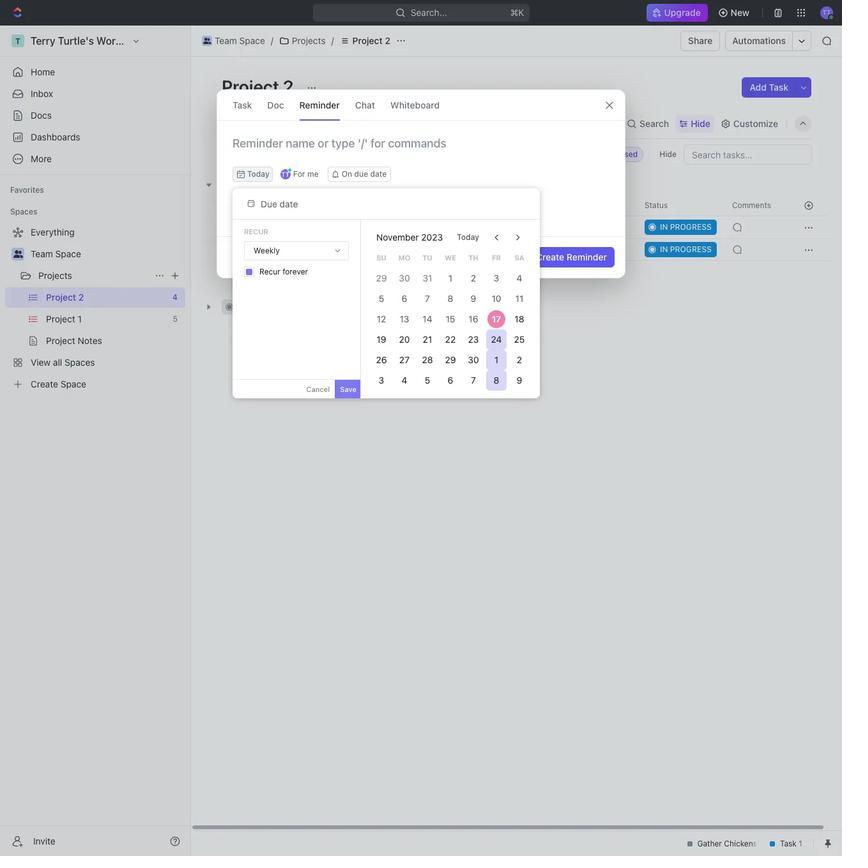 Task type: locate. For each thing, give the bounding box(es) containing it.
1 up task 2
[[279, 222, 284, 233]]

add
[[750, 82, 767, 93], [343, 180, 358, 190], [258, 266, 274, 277]]

⌘k
[[510, 7, 524, 18]]

customize button
[[717, 115, 782, 133]]

new
[[731, 7, 750, 18]]

0 horizontal spatial team
[[31, 249, 53, 259]]

6 up 13
[[402, 293, 407, 304]]

1 horizontal spatial hide
[[691, 118, 710, 129]]

space right user group image on the left top
[[239, 35, 265, 46]]

0 horizontal spatial 7
[[425, 293, 430, 304]]

0 vertical spatial 1
[[279, 222, 284, 233]]

0 horizontal spatial projects link
[[38, 266, 150, 286]]

6
[[402, 293, 407, 304], [448, 375, 453, 386]]

su
[[376, 254, 387, 262]]

10
[[492, 293, 501, 304]]

2023
[[421, 232, 443, 243]]

team space right user group icon in the left top of the page
[[31, 249, 81, 259]]

add up the "due date" text box
[[343, 180, 358, 190]]

upgrade link
[[647, 4, 708, 22]]

7 up 14
[[425, 293, 430, 304]]

november
[[376, 232, 419, 243]]

1 vertical spatial projects
[[38, 270, 72, 281]]

today up th
[[457, 233, 479, 242]]

add task down task 2
[[258, 266, 295, 277]]

hide right search
[[691, 118, 710, 129]]

1 horizontal spatial team
[[215, 35, 237, 46]]

0 vertical spatial recur
[[244, 228, 268, 236]]

1 vertical spatial 5
[[425, 375, 430, 386]]

1 down 24
[[495, 355, 499, 366]]

in progress
[[237, 180, 289, 190]]

2 horizontal spatial add task button
[[742, 77, 796, 98]]

docs link
[[5, 105, 185, 126]]

reminder right create
[[567, 252, 607, 263]]

11
[[515, 293, 524, 304]]

add task button up task 1 link
[[328, 178, 382, 193]]

dialog containing task
[[217, 89, 626, 279]]

0 vertical spatial team space link
[[199, 33, 268, 49]]

task
[[769, 82, 789, 93], [233, 99, 252, 110], [360, 180, 377, 190], [258, 222, 277, 233], [258, 244, 277, 255], [276, 266, 295, 277]]

0 vertical spatial 6
[[402, 293, 407, 304]]

add task button down task 2
[[252, 265, 300, 280]]

recur for recur
[[244, 228, 268, 236]]

1 horizontal spatial reminder
[[567, 252, 607, 263]]

1
[[279, 222, 284, 233], [448, 273, 453, 284], [495, 355, 499, 366]]

1 vertical spatial add task button
[[328, 178, 382, 193]]

8 up 15
[[448, 293, 453, 304]]

4 up 11
[[517, 273, 522, 284]]

0 horizontal spatial hide
[[660, 150, 677, 159]]

1 vertical spatial project 2
[[222, 76, 298, 97]]

projects inside "tree"
[[38, 270, 72, 281]]

user group image
[[13, 251, 23, 258]]

add task button up customize
[[742, 77, 796, 98]]

3 up 10
[[494, 273, 499, 284]]

team right user group image on the left top
[[215, 35, 237, 46]]

0 vertical spatial today
[[247, 169, 269, 179]]

0 horizontal spatial project
[[222, 76, 279, 97]]

0 horizontal spatial reminder
[[299, 99, 340, 110]]

17
[[492, 314, 501, 325]]

add task up task 1 link
[[343, 180, 377, 190]]

0 horizontal spatial today
[[247, 169, 269, 179]]

0 horizontal spatial 6
[[402, 293, 407, 304]]

team space link
[[199, 33, 268, 49], [31, 244, 183, 265]]

31
[[423, 273, 432, 284]]

7
[[425, 293, 430, 304], [471, 375, 476, 386]]

2 horizontal spatial 1
[[495, 355, 499, 366]]

reminder button
[[299, 90, 340, 120]]

2 vertical spatial add task button
[[252, 265, 300, 280]]

1 vertical spatial add task
[[343, 180, 377, 190]]

docs
[[31, 110, 52, 121]]

1 horizontal spatial add task button
[[328, 178, 382, 193]]

1 horizontal spatial add task
[[343, 180, 377, 190]]

add task up customize
[[750, 82, 789, 93]]

30 down mo
[[399, 273, 410, 284]]

0 vertical spatial team space
[[215, 35, 265, 46]]

today up in progress
[[247, 169, 269, 179]]

add task button
[[742, 77, 796, 98], [328, 178, 382, 193], [252, 265, 300, 280]]

task up task 1 link
[[360, 180, 377, 190]]

0 vertical spatial 30
[[399, 273, 410, 284]]

8 down 24
[[494, 375, 499, 386]]

1 horizontal spatial 9
[[517, 375, 522, 386]]

task inside dialog
[[233, 99, 252, 110]]

Search tasks... text field
[[684, 145, 812, 164]]

recur for recur forever
[[259, 267, 280, 277]]

1 horizontal spatial projects
[[292, 35, 326, 46]]

add task
[[750, 82, 789, 93], [343, 180, 377, 190], [258, 266, 295, 277]]

table link
[[385, 115, 410, 133]]

space right user group icon in the left top of the page
[[55, 249, 81, 259]]

team space
[[215, 35, 265, 46], [31, 249, 81, 259]]

0 horizontal spatial team space link
[[31, 244, 183, 265]]

Due date text field
[[261, 198, 367, 209]]

sidebar navigation
[[0, 26, 191, 857]]

save
[[340, 385, 357, 394]]

1 vertical spatial project
[[222, 76, 279, 97]]

0 vertical spatial 3
[[494, 273, 499, 284]]

0 horizontal spatial 1
[[279, 222, 284, 233]]

8
[[448, 293, 453, 304], [494, 375, 499, 386]]

5 up 12
[[379, 293, 384, 304]]

4 down the 27
[[402, 375, 407, 386]]

tree containing team space
[[5, 222, 185, 395]]

home
[[31, 66, 55, 77]]

0 vertical spatial 5
[[379, 293, 384, 304]]

1 vertical spatial space
[[55, 249, 81, 259]]

0 vertical spatial projects link
[[276, 33, 329, 49]]

1 horizontal spatial 3
[[494, 273, 499, 284]]

9
[[471, 293, 476, 304], [517, 375, 522, 386]]

1 vertical spatial team space link
[[31, 244, 183, 265]]

team space inside "tree"
[[31, 249, 81, 259]]

team right user group icon in the left top of the page
[[31, 249, 53, 259]]

1 vertical spatial reminder
[[567, 252, 607, 263]]

chat
[[355, 99, 375, 110]]

team space right user group image on the left top
[[215, 35, 265, 46]]

2 vertical spatial add
[[258, 266, 274, 277]]

0 vertical spatial project
[[353, 35, 383, 46]]

9 down 25
[[517, 375, 522, 386]]

1 horizontal spatial add
[[343, 180, 358, 190]]

7 down 23
[[471, 375, 476, 386]]

0 horizontal spatial /
[[271, 35, 273, 46]]

chat button
[[355, 90, 375, 120]]

/
[[271, 35, 273, 46], [331, 35, 334, 46]]

reminder
[[299, 99, 340, 110], [567, 252, 607, 263]]

30
[[399, 273, 410, 284], [468, 355, 479, 366]]

1 horizontal spatial team space link
[[199, 33, 268, 49]]

recur forever
[[259, 267, 308, 277]]

2
[[385, 35, 390, 46], [283, 76, 294, 97], [303, 180, 308, 190], [279, 244, 285, 255], [471, 273, 476, 284], [517, 355, 522, 366]]

0 vertical spatial space
[[239, 35, 265, 46]]

9 up 16
[[471, 293, 476, 304]]

team
[[215, 35, 237, 46], [31, 249, 53, 259]]

1 vertical spatial 4
[[402, 375, 407, 386]]

1 horizontal spatial space
[[239, 35, 265, 46]]

weekly button
[[245, 242, 348, 260]]

1 vertical spatial 8
[[494, 375, 499, 386]]

16
[[469, 314, 478, 325]]

0 vertical spatial 4
[[517, 273, 522, 284]]

project
[[353, 35, 383, 46], [222, 76, 279, 97]]

1 vertical spatial 9
[[517, 375, 522, 386]]

0 vertical spatial add task
[[750, 82, 789, 93]]

1 horizontal spatial today
[[457, 233, 479, 242]]

29 down 22
[[445, 355, 456, 366]]

gantt
[[434, 118, 458, 129]]

task down task 1
[[258, 244, 277, 255]]

0 vertical spatial 8
[[448, 293, 453, 304]]

0 vertical spatial 29
[[376, 273, 387, 284]]

0 horizontal spatial projects
[[38, 270, 72, 281]]

task up board link
[[233, 99, 252, 110]]

hide down search
[[660, 150, 677, 159]]

fr
[[492, 254, 501, 262]]

search button
[[623, 115, 673, 133]]

29 down su
[[376, 273, 387, 284]]

search...
[[411, 7, 447, 18]]

1 down we
[[448, 273, 453, 284]]

30 down 23
[[468, 355, 479, 366]]

5 down 28
[[425, 375, 430, 386]]

calendar
[[326, 118, 364, 129]]

1 horizontal spatial team space
[[215, 35, 265, 46]]

team inside "tree"
[[31, 249, 53, 259]]

1 horizontal spatial 7
[[471, 375, 476, 386]]

spaces
[[10, 207, 37, 217]]

1 horizontal spatial 1
[[448, 273, 453, 284]]

1 vertical spatial recur
[[259, 267, 280, 277]]

today inside button
[[457, 233, 479, 242]]

1 vertical spatial team
[[31, 249, 53, 259]]

1 vertical spatial 30
[[468, 355, 479, 366]]

mo
[[399, 254, 410, 262]]

recur down weekly
[[259, 267, 280, 277]]

20
[[399, 334, 410, 345]]

projects
[[292, 35, 326, 46], [38, 270, 72, 281]]

0 horizontal spatial 3
[[379, 375, 384, 386]]

19
[[377, 334, 386, 345]]

23
[[468, 334, 479, 345]]

Reminder na﻿me or type '/' for commands text field
[[217, 136, 625, 167]]

3
[[494, 273, 499, 284], [379, 375, 384, 386]]

6 down 22
[[448, 375, 453, 386]]

1 vertical spatial 3
[[379, 375, 384, 386]]

add up customize
[[750, 82, 767, 93]]

project 2
[[353, 35, 390, 46], [222, 76, 298, 97]]

0 horizontal spatial team space
[[31, 249, 81, 259]]

tree
[[5, 222, 185, 395]]

1 horizontal spatial /
[[331, 35, 334, 46]]

1 horizontal spatial 8
[[494, 375, 499, 386]]

today
[[247, 169, 269, 179], [457, 233, 479, 242]]

0 horizontal spatial 30
[[399, 273, 410, 284]]

1 vertical spatial projects link
[[38, 266, 150, 286]]

2 vertical spatial 1
[[495, 355, 499, 366]]

doc button
[[267, 90, 284, 120]]

1 horizontal spatial 6
[[448, 375, 453, 386]]

5
[[379, 293, 384, 304], [425, 375, 430, 386]]

2 vertical spatial add task
[[258, 266, 295, 277]]

0 vertical spatial team
[[215, 35, 237, 46]]

1 vertical spatial today
[[457, 233, 479, 242]]

recur up weekly
[[244, 228, 268, 236]]

projects link inside "tree"
[[38, 266, 150, 286]]

0 vertical spatial 9
[[471, 293, 476, 304]]

reminder up calendar link
[[299, 99, 340, 110]]

0 vertical spatial add
[[750, 82, 767, 93]]

dialog
[[217, 89, 626, 279]]

0 horizontal spatial 5
[[379, 293, 384, 304]]

3 down 26 on the top of page
[[379, 375, 384, 386]]

0 horizontal spatial add task button
[[252, 265, 300, 280]]

1 horizontal spatial 29
[[445, 355, 456, 366]]

1 vertical spatial team space
[[31, 249, 81, 259]]

task 1
[[258, 222, 284, 233]]

1 horizontal spatial project
[[353, 35, 383, 46]]

add down weekly
[[258, 266, 274, 277]]

share
[[688, 35, 713, 46]]

project inside project 2 link
[[353, 35, 383, 46]]

table
[[388, 118, 410, 129]]

projects link
[[276, 33, 329, 49], [38, 266, 150, 286]]

0 horizontal spatial 29
[[376, 273, 387, 284]]

25
[[514, 334, 525, 345]]

whiteboard
[[391, 99, 440, 110]]



Task type: describe. For each thing, give the bounding box(es) containing it.
gantt link
[[431, 115, 458, 133]]

1 horizontal spatial 4
[[517, 273, 522, 284]]

dashboards
[[31, 132, 80, 143]]

2 horizontal spatial add task
[[750, 82, 789, 93]]

project 2 link
[[337, 33, 394, 49]]

space inside "tree"
[[55, 249, 81, 259]]

hide button
[[676, 115, 714, 133]]

task down weekly dropdown button
[[276, 266, 295, 277]]

weekly
[[254, 246, 280, 256]]

th
[[469, 254, 479, 262]]

board link
[[236, 115, 263, 133]]

create reminder button
[[528, 247, 615, 268]]

calendar link
[[323, 115, 364, 133]]

0 horizontal spatial add
[[258, 266, 274, 277]]

0 vertical spatial add task button
[[742, 77, 796, 98]]

in
[[237, 180, 245, 190]]

tu
[[423, 254, 432, 262]]

14
[[423, 314, 432, 325]]

dashboards link
[[5, 127, 185, 148]]

task 1 link
[[254, 218, 443, 237]]

0 horizontal spatial project 2
[[222, 76, 298, 97]]

automations
[[733, 35, 786, 46]]

15
[[446, 314, 455, 325]]

1 horizontal spatial 30
[[468, 355, 479, 366]]

automations button
[[726, 31, 792, 50]]

hide inside dropdown button
[[691, 118, 710, 129]]

favorites button
[[5, 183, 49, 198]]

today button
[[449, 228, 487, 248]]

forever
[[283, 267, 308, 277]]

22
[[445, 334, 456, 345]]

task 2 link
[[254, 241, 443, 259]]

whiteboard button
[[391, 90, 440, 120]]

task button
[[233, 90, 252, 120]]

0 vertical spatial 7
[[425, 293, 430, 304]]

doc
[[267, 99, 284, 110]]

to
[[237, 302, 248, 312]]

project 2 inside project 2 link
[[353, 35, 390, 46]]

13
[[400, 314, 409, 325]]

0 vertical spatial projects
[[292, 35, 326, 46]]

reminder inside create reminder button
[[567, 252, 607, 263]]

cancel
[[306, 385, 330, 394]]

invite
[[33, 836, 55, 847]]

2 / from the left
[[331, 35, 334, 46]]

task up task 2
[[258, 222, 277, 233]]

0 horizontal spatial 9
[[471, 293, 476, 304]]

we
[[445, 254, 456, 262]]

list link
[[284, 115, 302, 133]]

inbox
[[31, 88, 53, 99]]

1 / from the left
[[271, 35, 273, 46]]

hide button
[[655, 147, 682, 162]]

26
[[376, 355, 387, 366]]

1 vertical spatial 29
[[445, 355, 456, 366]]

do
[[250, 302, 261, 312]]

1 vertical spatial 1
[[448, 273, 453, 284]]

1 vertical spatial 6
[[448, 375, 453, 386]]

tree inside sidebar navigation
[[5, 222, 185, 395]]

list
[[287, 118, 302, 129]]

0 horizontal spatial 8
[[448, 293, 453, 304]]

create reminder
[[536, 252, 607, 263]]

home link
[[5, 62, 185, 82]]

upgrade
[[665, 7, 701, 18]]

new button
[[713, 3, 757, 23]]

1 horizontal spatial 5
[[425, 375, 430, 386]]

inbox link
[[5, 84, 185, 104]]

today inside dropdown button
[[247, 169, 269, 179]]

search
[[640, 118, 669, 129]]

task up customize
[[769, 82, 789, 93]]

1 vertical spatial 7
[[471, 375, 476, 386]]

2 horizontal spatial add
[[750, 82, 767, 93]]

27
[[399, 355, 410, 366]]

18
[[515, 314, 524, 325]]

0 vertical spatial reminder
[[299, 99, 340, 110]]

november 2023
[[376, 232, 443, 243]]

sa
[[515, 254, 524, 262]]

24
[[491, 334, 502, 345]]

0 horizontal spatial 4
[[402, 375, 407, 386]]

progress
[[247, 180, 289, 190]]

user group image
[[203, 38, 211, 44]]

share button
[[681, 31, 720, 51]]

28
[[422, 355, 433, 366]]

customize
[[734, 118, 778, 129]]

task 2
[[258, 244, 285, 255]]

hide inside button
[[660, 150, 677, 159]]

to do
[[237, 302, 261, 312]]

12
[[377, 314, 386, 325]]

0 horizontal spatial add task
[[258, 266, 295, 277]]

create
[[536, 252, 564, 263]]

1 horizontal spatial projects link
[[276, 33, 329, 49]]

today button
[[233, 167, 273, 182]]

21
[[423, 334, 432, 345]]

board
[[238, 118, 263, 129]]

favorites
[[10, 185, 44, 195]]



Task type: vqa. For each thing, say whether or not it's contained in the screenshot.
'Docs' to the bottom
no



